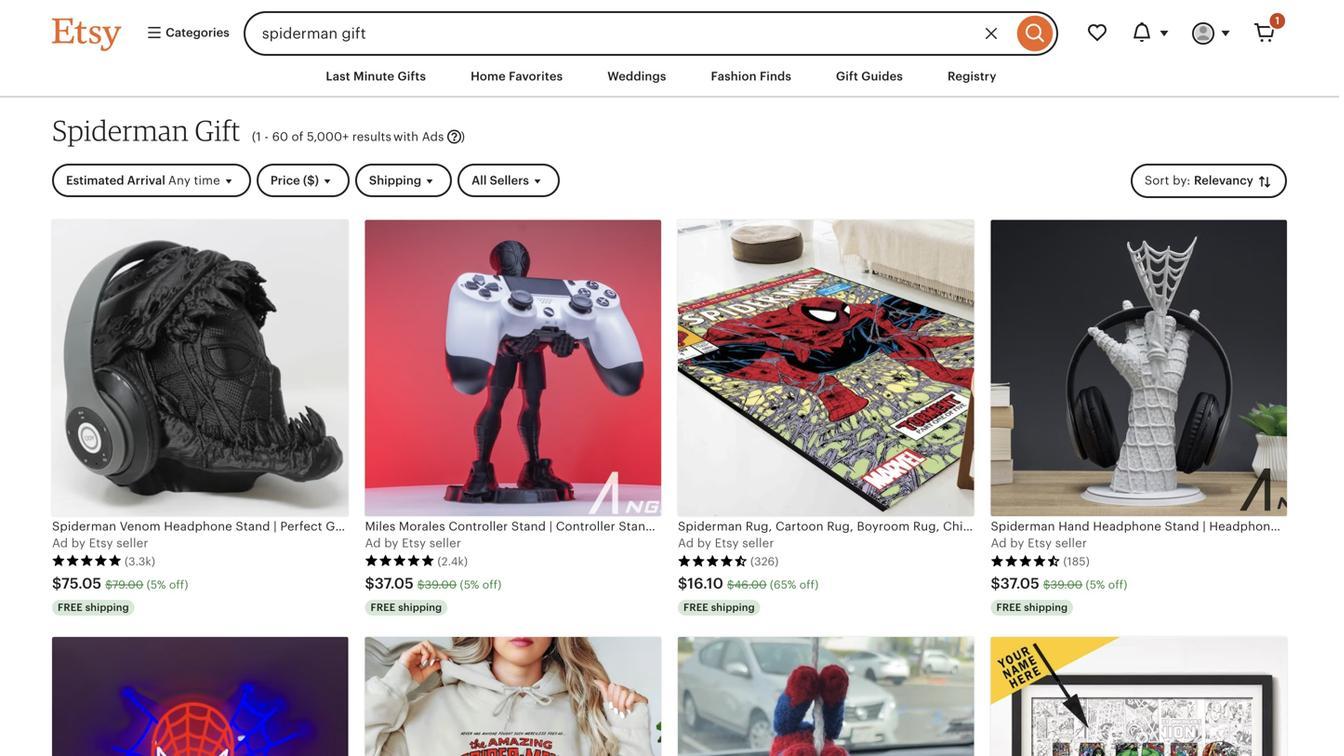 Task type: describe. For each thing, give the bounding box(es) containing it.
(5% for (3.3k)
[[147, 578, 166, 591]]

y for 75.05
[[79, 536, 86, 550]]

b for 16.10
[[697, 536, 705, 550]]

37.05 for (185)
[[1001, 575, 1040, 592]]

a d b y etsy seller for 75.05
[[52, 536, 148, 550]]

seller for 75.05
[[116, 536, 148, 550]]

finds
[[760, 69, 792, 83]]

by:
[[1173, 174, 1191, 188]]

free shipping for (185)
[[997, 602, 1068, 613]]

last
[[326, 69, 350, 83]]

registry
[[948, 69, 997, 83]]

46.00
[[734, 578, 767, 591]]

all sellers button
[[458, 164, 560, 198]]

( 1 - 60 of 5,000+ results
[[252, 130, 392, 144]]

5,000+
[[307, 130, 349, 144]]

etsy for 75.05
[[89, 536, 113, 550]]

time
[[194, 174, 220, 188]]

1 inside "link"
[[1275, 15, 1280, 27]]

none search field inside categories banner
[[243, 11, 1058, 56]]

Search for anything text field
[[243, 11, 1013, 56]]

a inside miles morales controller stand | controller stand perfect gamer gift | miles morales phone stand a d b y etsy seller
[[365, 536, 373, 550]]

gifts
[[398, 69, 426, 83]]

$ inside $ 16.10 $ 46.00 (65% off)
[[727, 578, 734, 591]]

gift inside miles morales controller stand | controller stand perfect gamer gift | miles morales phone stand a d b y etsy seller
[[745, 519, 767, 533]]

1 controller from the left
[[449, 519, 508, 533]]

shipping button
[[355, 164, 452, 198]]

60
[[272, 130, 288, 144]]

home favorites
[[471, 69, 563, 83]]

shipping for (326)
[[711, 602, 755, 613]]

a d b y etsy seller for 16.10
[[678, 536, 774, 550]]

last minute gifts link
[[312, 60, 440, 93]]

a for 16.10
[[678, 536, 686, 550]]

seller for 16.10
[[742, 536, 774, 550]]

price ($)
[[270, 174, 319, 188]]

(5% for (2.4k)
[[460, 578, 479, 591]]

etsy for 16.10
[[715, 536, 739, 550]]

y for 37.05
[[1018, 536, 1024, 550]]

16.10
[[688, 575, 724, 592]]

$ 16.10 $ 46.00 (65% off)
[[678, 575, 819, 592]]

with ads
[[393, 130, 444, 144]]

guides
[[861, 69, 903, 83]]

(
[[252, 130, 256, 144]]

ads
[[422, 130, 444, 144]]

last minute gifts
[[326, 69, 426, 83]]

free for (2.4k)
[[371, 602, 396, 613]]

menu bar containing last minute gifts
[[19, 56, 1321, 98]]

$ inside $ 75.05 $ 79.00 (5% off)
[[105, 578, 112, 591]]

1 stand from the left
[[511, 519, 546, 533]]

4.5 out of 5 stars image for 16.10
[[678, 554, 748, 567]]

personalised name word art print superhero character posters avenger canvas painting wall art customize gift home decor, superhero name image
[[991, 637, 1287, 756]]

categories button
[[132, 17, 238, 50]]

free shipping for (326)
[[684, 602, 755, 613]]

sort by: relevancy image
[[1256, 173, 1273, 190]]

all sellers
[[472, 174, 529, 188]]

results
[[352, 130, 392, 144]]

weddings link
[[594, 60, 680, 93]]

1 | from the left
[[549, 519, 553, 533]]

sellers
[[490, 174, 529, 188]]

home favorites link
[[457, 60, 577, 93]]

(5% for (185)
[[1086, 578, 1105, 591]]

gift guides
[[836, 69, 903, 83]]

$ 37.05 $ 39.00 (5% off) for (185)
[[991, 575, 1128, 592]]

2 controller from the left
[[556, 519, 616, 533]]

1 vertical spatial 1
[[256, 130, 261, 144]]

vintage 90s marvel the amazing spider man sweatshirt, gift for xmas, retro spiderman comic hoodie, mcu fans gift, marvel avengers spiderman image
[[365, 637, 661, 756]]

etsy inside miles morales controller stand | controller stand perfect gamer gift | miles morales phone stand a d b y etsy seller
[[402, 536, 426, 550]]

crochet hanging spider-man handmade plushie mini amigurumi cute stuffed plushie car decor christmas ornament image
[[678, 637, 974, 756]]

37.05 for (2.4k)
[[375, 575, 414, 592]]

free for (185)
[[997, 602, 1022, 613]]

b for 75.05
[[71, 536, 79, 550]]

shipping for (3.3k)
[[85, 602, 129, 613]]

minute
[[353, 69, 395, 83]]

sort by: relevancy
[[1145, 174, 1256, 188]]



Task type: vqa. For each thing, say whether or not it's contained in the screenshot.
image containing listing CelinaDigby Festive Tablecloth
no



Task type: locate. For each thing, give the bounding box(es) containing it.
1 vertical spatial gift
[[195, 113, 241, 148]]

1 link
[[1243, 11, 1287, 56]]

3 free from the left
[[684, 602, 709, 613]]

shipping down (185)
[[1024, 602, 1068, 613]]

of
[[292, 130, 304, 144]]

None search field
[[243, 11, 1058, 56]]

price
[[270, 174, 300, 188]]

)
[[461, 130, 465, 144]]

seller up (326)
[[742, 536, 774, 550]]

seller
[[116, 536, 148, 550], [429, 536, 461, 550], [742, 536, 774, 550], [1055, 536, 1087, 550]]

miles morales controller stand | controller stand perfect gamer gift | miles morales phone stand image
[[365, 220, 661, 516]]

2 horizontal spatial gift
[[836, 69, 858, 83]]

1 horizontal spatial 4.5 out of 5 stars image
[[991, 554, 1061, 567]]

1 seller from the left
[[116, 536, 148, 550]]

2 vertical spatial gift
[[745, 519, 767, 533]]

(5% inside $ 75.05 $ 79.00 (5% off)
[[147, 578, 166, 591]]

gift inside menu bar
[[836, 69, 858, 83]]

0 horizontal spatial 5 out of 5 stars image
[[52, 554, 122, 567]]

5 out of 5 stars image
[[52, 554, 122, 567], [365, 554, 435, 567]]

1 39.00 from the left
[[425, 578, 457, 591]]

2 | from the left
[[770, 519, 774, 533]]

2 4.5 out of 5 stars image from the left
[[991, 554, 1061, 567]]

4 y from the left
[[1018, 536, 1024, 550]]

0 horizontal spatial miles
[[365, 519, 396, 533]]

d
[[60, 536, 68, 550], [373, 536, 381, 550], [686, 536, 694, 550], [999, 536, 1007, 550]]

gift
[[836, 69, 858, 83], [195, 113, 241, 148], [745, 519, 767, 533]]

estimated
[[66, 174, 124, 188]]

($)
[[303, 174, 319, 188]]

y for 16.10
[[705, 536, 712, 550]]

categories banner
[[19, 0, 1321, 56]]

seller for 37.05
[[1055, 536, 1087, 550]]

off) for (326)
[[800, 578, 819, 591]]

(185)
[[1064, 555, 1090, 568]]

3 b from the left
[[697, 536, 705, 550]]

d for 16.10
[[686, 536, 694, 550]]

price ($) button
[[257, 164, 350, 198]]

free for (3.3k)
[[58, 602, 83, 613]]

(3.3k)
[[125, 555, 155, 568]]

off) for (2.4k)
[[482, 578, 502, 591]]

free shipping down (2.4k) at bottom
[[371, 602, 442, 613]]

1 d from the left
[[60, 536, 68, 550]]

5 out of 5 stars image left (2.4k) at bottom
[[365, 554, 435, 567]]

spiderman venom headphone stand | perfect gamer gift headset stand | spiderman venom paintable bust and headphone holder image
[[52, 220, 348, 516]]

2 5 out of 5 stars image from the left
[[365, 554, 435, 567]]

morales left phone
[[811, 519, 857, 533]]

d for 37.05
[[999, 536, 1007, 550]]

sort
[[1145, 174, 1170, 188]]

$
[[52, 575, 61, 592], [365, 575, 375, 592], [678, 575, 688, 592], [991, 575, 1001, 592], [105, 578, 112, 591], [417, 578, 425, 591], [727, 578, 734, 591], [1043, 578, 1051, 591]]

1 etsy from the left
[[89, 536, 113, 550]]

1 horizontal spatial miles
[[777, 519, 808, 533]]

2 miles from the left
[[777, 519, 808, 533]]

d inside miles morales controller stand | controller stand perfect gamer gift | miles morales phone stand a d b y etsy seller
[[373, 536, 381, 550]]

off) for (3.3k)
[[169, 578, 188, 591]]

0 vertical spatial 1
[[1275, 15, 1280, 27]]

miles morales controller stand | controller stand perfect gamer gift | miles morales phone stand a d b y etsy seller
[[365, 519, 935, 550]]

2 etsy from the left
[[402, 536, 426, 550]]

1 off) from the left
[[169, 578, 188, 591]]

fashion
[[711, 69, 757, 83]]

3 y from the left
[[705, 536, 712, 550]]

79.00
[[112, 578, 143, 591]]

spiderman rug, cartoon rug, boyroom rug, children rugs, gift for him, gift for her, machine washable rug, bedroom rug, pattern rug, image
[[678, 220, 974, 516]]

free shipping
[[58, 602, 129, 613], [371, 602, 442, 613], [684, 602, 755, 613], [997, 602, 1068, 613]]

morales
[[399, 519, 445, 533], [811, 519, 857, 533]]

2 horizontal spatial stand
[[901, 519, 935, 533]]

5 out of 5 stars image for 75.05
[[52, 554, 122, 567]]

categories
[[163, 25, 229, 39]]

(65%
[[770, 578, 796, 591]]

1 free from the left
[[58, 602, 83, 613]]

1 horizontal spatial 1
[[1275, 15, 1280, 27]]

0 horizontal spatial 1
[[256, 130, 261, 144]]

seller inside miles morales controller stand | controller stand perfect gamer gift | miles morales phone stand a d b y etsy seller
[[429, 536, 461, 550]]

3 (5% from the left
[[1086, 578, 1105, 591]]

$ 37.05 $ 39.00 (5% off) down (185)
[[991, 575, 1128, 592]]

1 horizontal spatial gift
[[745, 519, 767, 533]]

free
[[58, 602, 83, 613], [371, 602, 396, 613], [684, 602, 709, 613], [997, 602, 1022, 613]]

39.00
[[425, 578, 457, 591], [1051, 578, 1083, 591]]

0 horizontal spatial |
[[549, 519, 553, 533]]

b
[[71, 536, 79, 550], [384, 536, 392, 550], [697, 536, 705, 550], [1010, 536, 1018, 550]]

shipping for (185)
[[1024, 602, 1068, 613]]

b for 37.05
[[1010, 536, 1018, 550]]

0 vertical spatial gift
[[836, 69, 858, 83]]

0 horizontal spatial stand
[[511, 519, 546, 533]]

fashion finds link
[[697, 60, 805, 93]]

(5% down (2.4k) at bottom
[[460, 578, 479, 591]]

4.5 out of 5 stars image
[[678, 554, 748, 567], [991, 554, 1061, 567]]

1 horizontal spatial a d b y etsy seller
[[678, 536, 774, 550]]

free shipping down the 75.05
[[58, 602, 129, 613]]

5 out of 5 stars image up the 75.05
[[52, 554, 122, 567]]

off)
[[169, 578, 188, 591], [482, 578, 502, 591], [800, 578, 819, 591], [1108, 578, 1128, 591]]

off) inside $ 16.10 $ 46.00 (65% off)
[[800, 578, 819, 591]]

1 horizontal spatial (5%
[[460, 578, 479, 591]]

arrival
[[127, 174, 165, 188]]

2 a d b y etsy seller from the left
[[678, 536, 774, 550]]

2 morales from the left
[[811, 519, 857, 533]]

2 seller from the left
[[429, 536, 461, 550]]

$ 37.05 $ 39.00 (5% off)
[[365, 575, 502, 592], [991, 575, 1128, 592]]

2 free from the left
[[371, 602, 396, 613]]

(326)
[[751, 555, 779, 568]]

0 horizontal spatial gift
[[195, 113, 241, 148]]

-
[[264, 130, 269, 144]]

3 seller from the left
[[742, 536, 774, 550]]

1 y from the left
[[79, 536, 86, 550]]

(2.4k)
[[438, 555, 468, 568]]

3 stand from the left
[[901, 519, 935, 533]]

gamer
[[702, 519, 742, 533]]

2 off) from the left
[[482, 578, 502, 591]]

0 horizontal spatial 37.05
[[375, 575, 414, 592]]

1 free shipping from the left
[[58, 602, 129, 613]]

1 5 out of 5 stars image from the left
[[52, 554, 122, 567]]

d for 75.05
[[60, 536, 68, 550]]

3 off) from the left
[[800, 578, 819, 591]]

(5%
[[147, 578, 166, 591], [460, 578, 479, 591], [1086, 578, 1105, 591]]

any
[[168, 174, 191, 188]]

favorites
[[509, 69, 563, 83]]

39.00 for (2.4k)
[[425, 578, 457, 591]]

1 b from the left
[[71, 536, 79, 550]]

3 d from the left
[[686, 536, 694, 550]]

4 shipping from the left
[[1024, 602, 1068, 613]]

1
[[1275, 15, 1280, 27], [256, 130, 261, 144]]

2 37.05 from the left
[[1001, 575, 1040, 592]]

2 d from the left
[[373, 536, 381, 550]]

0 horizontal spatial $ 37.05 $ 39.00 (5% off)
[[365, 575, 502, 592]]

etsy for 37.05
[[1028, 536, 1052, 550]]

shipping
[[369, 174, 421, 188]]

2 (5% from the left
[[460, 578, 479, 591]]

$ 75.05 $ 79.00 (5% off)
[[52, 575, 188, 592]]

all
[[472, 174, 487, 188]]

spiderman
[[52, 113, 189, 148]]

fashion finds
[[711, 69, 792, 83]]

(5% down (185)
[[1086, 578, 1105, 591]]

estimated arrival any time
[[66, 174, 220, 188]]

a for 37.05
[[991, 536, 999, 550]]

4.5 out of 5 stars image left (185)
[[991, 554, 1061, 567]]

etsy
[[89, 536, 113, 550], [402, 536, 426, 550], [715, 536, 739, 550], [1028, 536, 1052, 550]]

3 free shipping from the left
[[684, 602, 755, 613]]

shipping down $ 16.10 $ 46.00 (65% off)
[[711, 602, 755, 613]]

2 b from the left
[[384, 536, 392, 550]]

0 horizontal spatial morales
[[399, 519, 445, 533]]

1 horizontal spatial morales
[[811, 519, 857, 533]]

stand
[[511, 519, 546, 533], [619, 519, 653, 533], [901, 519, 935, 533]]

seller up (3.3k)
[[116, 536, 148, 550]]

4.5 out of 5 stars image for 37.05
[[991, 554, 1061, 567]]

a d b y etsy seller up (3.3k)
[[52, 536, 148, 550]]

4 seller from the left
[[1055, 536, 1087, 550]]

free for (326)
[[684, 602, 709, 613]]

4 free from the left
[[997, 602, 1022, 613]]

2 a from the left
[[365, 536, 373, 550]]

4 b from the left
[[1010, 536, 1018, 550]]

1 (5% from the left
[[147, 578, 166, 591]]

1 horizontal spatial controller
[[556, 519, 616, 533]]

gift left (
[[195, 113, 241, 148]]

1 a d b y etsy seller from the left
[[52, 536, 148, 550]]

with
[[393, 130, 419, 144]]

1 morales from the left
[[399, 519, 445, 533]]

2 39.00 from the left
[[1051, 578, 1083, 591]]

relevancy
[[1194, 174, 1254, 188]]

seller up (2.4k) at bottom
[[429, 536, 461, 550]]

(5% right 79.00 at the bottom left of page
[[147, 578, 166, 591]]

3 etsy from the left
[[715, 536, 739, 550]]

free shipping down 16.10
[[684, 602, 755, 613]]

2 horizontal spatial a d b y etsy seller
[[991, 536, 1087, 550]]

75.05
[[61, 575, 102, 592]]

miles
[[365, 519, 396, 533], [777, 519, 808, 533]]

2 horizontal spatial (5%
[[1086, 578, 1105, 591]]

gift left guides in the right of the page
[[836, 69, 858, 83]]

free shipping down (185)
[[997, 602, 1068, 613]]

2 y from the left
[[392, 536, 399, 550]]

0 horizontal spatial 39.00
[[425, 578, 457, 591]]

shipping down $ 75.05 $ 79.00 (5% off)
[[85, 602, 129, 613]]

controller left perfect
[[556, 519, 616, 533]]

weddings
[[608, 69, 666, 83]]

seller up (185)
[[1055, 536, 1087, 550]]

0 horizontal spatial a d b y etsy seller
[[52, 536, 148, 550]]

2 free shipping from the left
[[371, 602, 442, 613]]

off) for (185)
[[1108, 578, 1128, 591]]

a d b y etsy seller down gamer
[[678, 536, 774, 550]]

home
[[471, 69, 506, 83]]

5 out of 5 stars image for 37.05
[[365, 554, 435, 567]]

1 horizontal spatial stand
[[619, 519, 653, 533]]

$ 37.05 $ 39.00 (5% off) for (2.4k)
[[365, 575, 502, 592]]

off) inside $ 75.05 $ 79.00 (5% off)
[[169, 578, 188, 591]]

1 horizontal spatial 39.00
[[1051, 578, 1083, 591]]

a for 75.05
[[52, 536, 60, 550]]

shipping
[[85, 602, 129, 613], [398, 602, 442, 613], [711, 602, 755, 613], [1024, 602, 1068, 613]]

1 4.5 out of 5 stars image from the left
[[678, 554, 748, 567]]

y
[[79, 536, 86, 550], [392, 536, 399, 550], [705, 536, 712, 550], [1018, 536, 1024, 550]]

gift right gamer
[[745, 519, 767, 533]]

a d b y etsy seller up (185)
[[991, 536, 1087, 550]]

0 horizontal spatial 4.5 out of 5 stars image
[[678, 554, 748, 567]]

shipping down (2.4k) at bottom
[[398, 602, 442, 613]]

1 horizontal spatial $ 37.05 $ 39.00 (5% off)
[[991, 575, 1128, 592]]

3 shipping from the left
[[711, 602, 755, 613]]

spiderman gift
[[52, 113, 241, 148]]

2 shipping from the left
[[398, 602, 442, 613]]

0 horizontal spatial controller
[[449, 519, 508, 533]]

39.00 down (2.4k) at bottom
[[425, 578, 457, 591]]

gift guides link
[[822, 60, 917, 93]]

1 horizontal spatial 5 out of 5 stars image
[[365, 554, 435, 567]]

a d b y etsy seller
[[52, 536, 148, 550], [678, 536, 774, 550], [991, 536, 1087, 550]]

y inside miles morales controller stand | controller stand perfect gamer gift | miles morales phone stand a d b y etsy seller
[[392, 536, 399, 550]]

3 a from the left
[[678, 536, 686, 550]]

|
[[549, 519, 553, 533], [770, 519, 774, 533]]

spiderman hand headphone stand | headphone holder gamer gift | tom holland hand paintable bust image
[[991, 220, 1287, 516]]

1 horizontal spatial |
[[770, 519, 774, 533]]

1 $ 37.05 $ 39.00 (5% off) from the left
[[365, 575, 502, 592]]

1 a from the left
[[52, 536, 60, 550]]

spiderman neon sign, spiderman web, spiderman wall art, gift for kid, birthday gift image
[[52, 637, 348, 756]]

4 off) from the left
[[1108, 578, 1128, 591]]

free shipping for (3.3k)
[[58, 602, 129, 613]]

37.05
[[375, 575, 414, 592], [1001, 575, 1040, 592]]

39.00 down (185)
[[1051, 578, 1083, 591]]

39.00 for (185)
[[1051, 578, 1083, 591]]

1 shipping from the left
[[85, 602, 129, 613]]

b inside miles morales controller stand | controller stand perfect gamer gift | miles morales phone stand a d b y etsy seller
[[384, 536, 392, 550]]

1 miles from the left
[[365, 519, 396, 533]]

a
[[52, 536, 60, 550], [365, 536, 373, 550], [678, 536, 686, 550], [991, 536, 999, 550]]

controller up (2.4k) at bottom
[[449, 519, 508, 533]]

4 d from the left
[[999, 536, 1007, 550]]

2 $ 37.05 $ 39.00 (5% off) from the left
[[991, 575, 1128, 592]]

morales up (2.4k) at bottom
[[399, 519, 445, 533]]

1 37.05 from the left
[[375, 575, 414, 592]]

4.5 out of 5 stars image up 16.10
[[678, 554, 748, 567]]

menu bar
[[19, 56, 1321, 98]]

$ 37.05 $ 39.00 (5% off) down (2.4k) at bottom
[[365, 575, 502, 592]]

4 a from the left
[[991, 536, 999, 550]]

shipping for (2.4k)
[[398, 602, 442, 613]]

4 free shipping from the left
[[997, 602, 1068, 613]]

3 a d b y etsy seller from the left
[[991, 536, 1087, 550]]

registry link
[[934, 60, 1011, 93]]

free shipping for (2.4k)
[[371, 602, 442, 613]]

a d b y etsy seller for 37.05
[[991, 536, 1087, 550]]

0 horizontal spatial (5%
[[147, 578, 166, 591]]

2 stand from the left
[[619, 519, 653, 533]]

controller
[[449, 519, 508, 533], [556, 519, 616, 533]]

phone
[[860, 519, 897, 533]]

1 horizontal spatial 37.05
[[1001, 575, 1040, 592]]

4 etsy from the left
[[1028, 536, 1052, 550]]

perfect
[[657, 519, 699, 533]]



